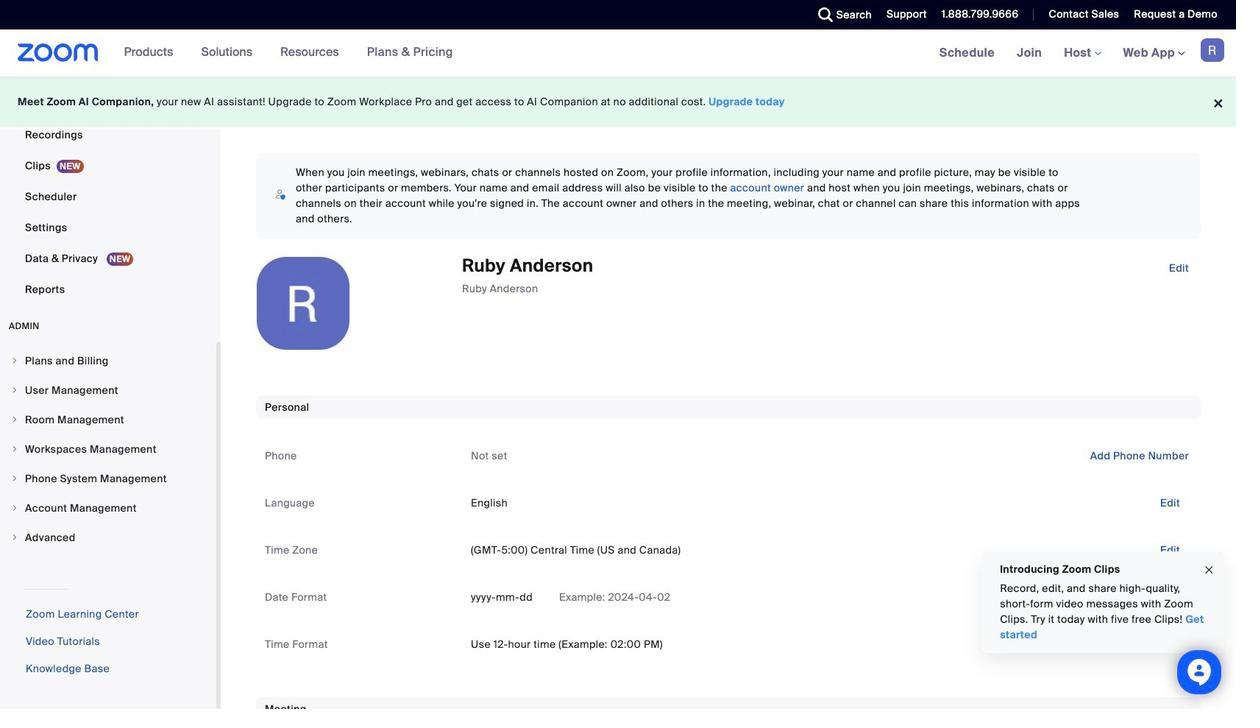 Task type: vqa. For each thing, say whether or not it's contained in the screenshot.
'Zoom Logo'
yes



Task type: describe. For each thing, give the bounding box(es) containing it.
1 right image from the top
[[10, 356, 19, 365]]

2 right image from the top
[[10, 386, 19, 395]]

3 menu item from the top
[[0, 406, 216, 434]]

4 right image from the top
[[10, 504, 19, 512]]

close image
[[1204, 561, 1216, 578]]

product information navigation
[[113, 29, 465, 77]]

3 right image from the top
[[10, 415, 19, 424]]

6 menu item from the top
[[0, 494, 216, 522]]



Task type: locate. For each thing, give the bounding box(es) containing it.
menu item
[[0, 347, 216, 375], [0, 376, 216, 404], [0, 406, 216, 434], [0, 435, 216, 463], [0, 465, 216, 493], [0, 494, 216, 522], [0, 524, 216, 551]]

right image
[[10, 445, 19, 454], [10, 474, 19, 483], [10, 533, 19, 542]]

3 right image from the top
[[10, 533, 19, 542]]

profile picture image
[[1202, 38, 1225, 62]]

meetings navigation
[[929, 29, 1237, 77]]

4 menu item from the top
[[0, 435, 216, 463]]

5 menu item from the top
[[0, 465, 216, 493]]

0 vertical spatial right image
[[10, 445, 19, 454]]

zoom logo image
[[18, 43, 98, 62]]

2 right image from the top
[[10, 474, 19, 483]]

1 right image from the top
[[10, 445, 19, 454]]

banner
[[0, 29, 1237, 77]]

personal menu menu
[[0, 0, 216, 306]]

2 menu item from the top
[[0, 376, 216, 404]]

1 vertical spatial right image
[[10, 474, 19, 483]]

2 vertical spatial right image
[[10, 533, 19, 542]]

right image
[[10, 356, 19, 365], [10, 386, 19, 395], [10, 415, 19, 424], [10, 504, 19, 512]]

admin menu menu
[[0, 347, 216, 553]]

7 menu item from the top
[[0, 524, 216, 551]]

edit user photo image
[[292, 297, 315, 310]]

footer
[[0, 77, 1237, 127]]

user photo image
[[257, 257, 350, 350]]

1 menu item from the top
[[0, 347, 216, 375]]



